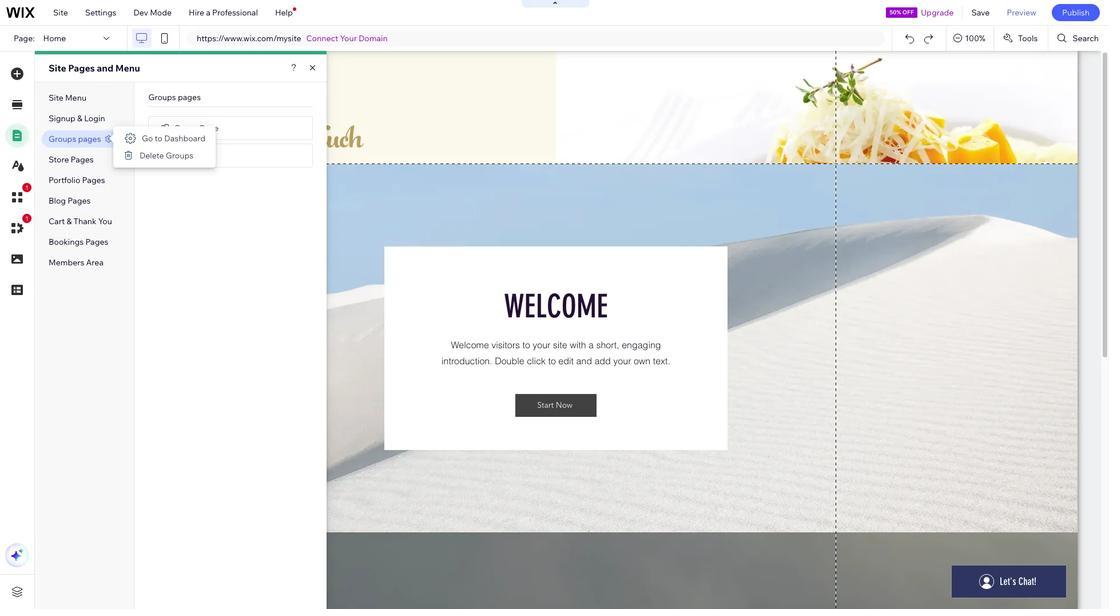 Task type: vqa. For each thing, say whether or not it's contained in the screenshot.
Login in the top of the page
yes



Task type: describe. For each thing, give the bounding box(es) containing it.
https://www.wix.com/mysite
[[197, 33, 301, 44]]

search button
[[1049, 26, 1110, 51]]

portfolio
[[49, 175, 80, 185]]

pages for store
[[71, 155, 94, 165]]

page
[[200, 123, 219, 133]]

site for site menu
[[49, 93, 63, 103]]

a
[[206, 7, 211, 18]]

signup
[[49, 113, 75, 124]]

delete
[[140, 151, 164, 161]]

1 horizontal spatial groups pages
[[149, 92, 201, 102]]

publish
[[1063, 7, 1090, 18]]

tools button
[[995, 26, 1049, 51]]

pages for blog
[[68, 196, 91, 206]]

settings
[[85, 7, 116, 18]]

100%
[[966, 33, 986, 44]]

login
[[84, 113, 105, 124]]

cart & thank you
[[49, 216, 112, 227]]

save button
[[964, 0, 999, 25]]

blog pages
[[49, 196, 91, 206]]

home
[[43, 33, 66, 44]]

domain
[[359, 33, 388, 44]]

pages for bookings
[[86, 237, 108, 247]]

50%
[[890, 9, 902, 16]]

thank
[[74, 216, 97, 227]]

go to dashboard
[[142, 133, 205, 144]]

store pages
[[49, 155, 94, 165]]

100% button
[[947, 26, 994, 51]]

help
[[275, 7, 293, 18]]

cart
[[49, 216, 65, 227]]

members area
[[49, 258, 104, 268]]

pages for portfolio
[[82, 175, 105, 185]]

1 vertical spatial pages
[[78, 134, 101, 144]]

preview
[[1008, 7, 1037, 18]]

off
[[903, 9, 915, 16]]

dev mode
[[134, 7, 172, 18]]

connect
[[307, 33, 339, 44]]

tools
[[1019, 33, 1039, 44]]



Task type: locate. For each thing, give the bounding box(es) containing it.
pages up "cart & thank you"
[[68, 196, 91, 206]]

2 vertical spatial site
[[49, 93, 63, 103]]

pages right portfolio
[[82, 175, 105, 185]]

https://www.wix.com/mysite connect your domain
[[197, 33, 388, 44]]

0 horizontal spatial pages
[[78, 134, 101, 144]]

to
[[155, 133, 163, 144]]

site down the home
[[49, 62, 66, 74]]

mode
[[150, 7, 172, 18]]

0 vertical spatial site
[[53, 7, 68, 18]]

& left login
[[77, 113, 82, 124]]

&
[[77, 113, 82, 124], [67, 216, 72, 227]]

0 horizontal spatial menu
[[65, 93, 87, 103]]

site for site
[[53, 7, 68, 18]]

groups
[[149, 92, 176, 102], [49, 134, 76, 144], [174, 150, 202, 161], [166, 151, 194, 161]]

0 vertical spatial menu
[[116, 62, 140, 74]]

site
[[53, 7, 68, 18], [49, 62, 66, 74], [49, 93, 63, 103]]

you
[[98, 216, 112, 227]]

publish button
[[1053, 4, 1101, 21]]

50% off
[[890, 9, 915, 16]]

menu
[[116, 62, 140, 74], [65, 93, 87, 103]]

0 horizontal spatial &
[[67, 216, 72, 227]]

group
[[174, 123, 198, 133]]

bookings pages
[[49, 237, 108, 247]]

1 horizontal spatial menu
[[116, 62, 140, 74]]

go
[[142, 133, 153, 144]]

pages left and on the top left of page
[[68, 62, 95, 74]]

professional
[[212, 7, 258, 18]]

site menu
[[49, 93, 87, 103]]

pages down login
[[78, 134, 101, 144]]

menu up signup & login
[[65, 93, 87, 103]]

dashboard
[[164, 133, 205, 144]]

1 vertical spatial &
[[67, 216, 72, 227]]

0 horizontal spatial groups pages
[[49, 134, 101, 144]]

pages
[[68, 62, 95, 74], [71, 155, 94, 165], [82, 175, 105, 185], [68, 196, 91, 206], [86, 237, 108, 247]]

group page
[[174, 123, 219, 133]]

pages for site
[[68, 62, 95, 74]]

& for cart
[[67, 216, 72, 227]]

store
[[49, 155, 69, 165]]

bookings
[[49, 237, 84, 247]]

and
[[97, 62, 113, 74]]

site for site pages and menu
[[49, 62, 66, 74]]

blog
[[49, 196, 66, 206]]

portfolio pages
[[49, 175, 105, 185]]

site pages and menu
[[49, 62, 140, 74]]

pages up group
[[178, 92, 201, 102]]

search
[[1073, 33, 1100, 44]]

site up the home
[[53, 7, 68, 18]]

& for signup
[[77, 113, 82, 124]]

pages up portfolio pages
[[71, 155, 94, 165]]

0 vertical spatial &
[[77, 113, 82, 124]]

dev
[[134, 7, 148, 18]]

site up signup
[[49, 93, 63, 103]]

pages up area
[[86, 237, 108, 247]]

1 horizontal spatial &
[[77, 113, 82, 124]]

area
[[86, 258, 104, 268]]

hire a professional
[[189, 7, 258, 18]]

groups pages
[[149, 92, 201, 102], [49, 134, 101, 144]]

groups pages down signup & login
[[49, 134, 101, 144]]

1 vertical spatial site
[[49, 62, 66, 74]]

upgrade
[[922, 7, 954, 18]]

your
[[340, 33, 357, 44]]

1 vertical spatial menu
[[65, 93, 87, 103]]

members
[[49, 258, 84, 268]]

menu right and on the top left of page
[[116, 62, 140, 74]]

groups pages up group
[[149, 92, 201, 102]]

1 vertical spatial groups pages
[[49, 134, 101, 144]]

0 vertical spatial pages
[[178, 92, 201, 102]]

hire
[[189, 7, 204, 18]]

0 vertical spatial groups pages
[[149, 92, 201, 102]]

1 horizontal spatial pages
[[178, 92, 201, 102]]

delete groups
[[140, 151, 194, 161]]

pages
[[178, 92, 201, 102], [78, 134, 101, 144]]

save
[[972, 7, 990, 18]]

signup & login
[[49, 113, 105, 124]]

preview button
[[999, 0, 1046, 25]]

& right cart
[[67, 216, 72, 227]]



